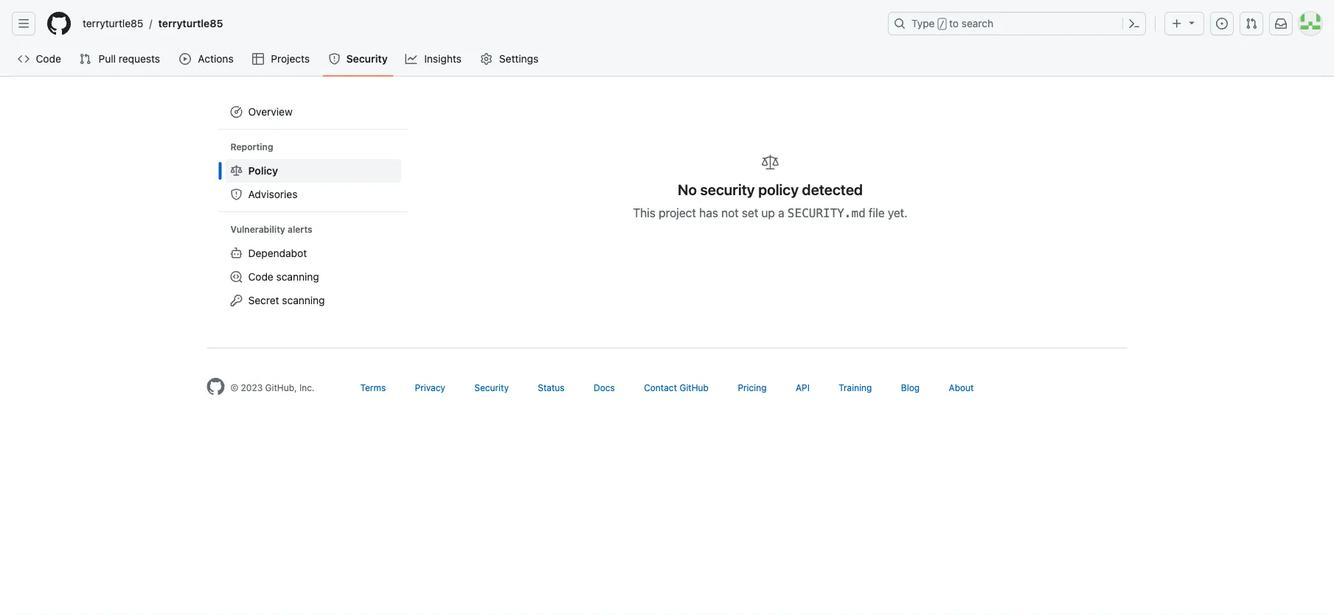 Task type: locate. For each thing, give the bounding box(es) containing it.
inc.
[[299, 383, 314, 393]]

/ inside the terryturtle85 / terryturtle85
[[149, 17, 152, 29]]

list containing overview
[[219, 94, 407, 319]]

scanning inside 'link'
[[276, 271, 319, 283]]

security link
[[323, 48, 394, 70], [474, 383, 509, 393]]

1 horizontal spatial terryturtle85 link
[[152, 12, 229, 35]]

api
[[796, 383, 810, 393]]

security left status "link" on the bottom of page
[[474, 383, 509, 393]]

list containing terryturtle85 / terryturtle85
[[77, 12, 879, 35]]

terryturtle85 up "play" icon
[[158, 17, 223, 29]]

set
[[742, 206, 758, 220]]

settings link
[[474, 48, 546, 70]]

1 horizontal spatial security
[[474, 383, 509, 393]]

secret scanning link
[[225, 289, 402, 313]]

terryturtle85 link up "play" icon
[[152, 12, 229, 35]]

this
[[633, 206, 656, 220]]

about link
[[949, 383, 974, 393]]

code up secret
[[248, 271, 273, 283]]

1 horizontal spatial terryturtle85
[[158, 17, 223, 29]]

scanning up secret scanning
[[276, 271, 319, 283]]

security link left graph icon
[[323, 48, 394, 70]]

law image
[[761, 153, 779, 171]]

0 horizontal spatial terryturtle85 link
[[77, 12, 149, 35]]

contact
[[644, 383, 677, 393]]

github,
[[265, 383, 297, 393]]

1 vertical spatial list
[[219, 94, 407, 319]]

1 vertical spatial scanning
[[282, 295, 325, 307]]

scanning down code scanning 'link'
[[282, 295, 325, 307]]

terryturtle85
[[83, 17, 143, 29], [158, 17, 223, 29]]

0 horizontal spatial terryturtle85
[[83, 17, 143, 29]]

actions link
[[173, 48, 240, 70]]

/
[[149, 17, 152, 29], [939, 19, 945, 29]]

file
[[869, 206, 885, 220]]

a
[[778, 206, 784, 220]]

pull requests link
[[73, 48, 168, 70]]

terryturtle85 link
[[77, 12, 149, 35], [152, 12, 229, 35]]

1 terryturtle85 link from the left
[[77, 12, 149, 35]]

yet.
[[888, 206, 908, 220]]

blog link
[[901, 383, 920, 393]]

overview
[[248, 106, 293, 118]]

code for code
[[36, 53, 61, 65]]

1 horizontal spatial /
[[939, 19, 945, 29]]

policy
[[758, 181, 799, 198]]

terryturtle85 / terryturtle85
[[83, 17, 223, 29]]

footer containing © 2023 github, inc.
[[195, 348, 1139, 433]]

project
[[659, 206, 696, 220]]

code for code scanning
[[248, 271, 273, 283]]

code scanning
[[248, 271, 319, 283]]

1 horizontal spatial security link
[[474, 383, 509, 393]]

scanning
[[276, 271, 319, 283], [282, 295, 325, 307]]

homepage image up code link
[[47, 12, 71, 35]]

no
[[678, 181, 697, 198]]

dependabot link
[[225, 242, 402, 265]]

0 horizontal spatial /
[[149, 17, 152, 29]]

security link left status "link" on the bottom of page
[[474, 383, 509, 393]]

0 horizontal spatial code
[[36, 53, 61, 65]]

code right code icon
[[36, 53, 61, 65]]

requests
[[119, 53, 160, 65]]

detected
[[802, 181, 863, 198]]

0 vertical spatial list
[[77, 12, 879, 35]]

/ left to at top
[[939, 19, 945, 29]]

terryturtle85 up "pull" on the top of the page
[[83, 17, 143, 29]]

shield image
[[329, 53, 340, 65]]

status link
[[538, 383, 565, 393]]

1 vertical spatial security
[[474, 383, 509, 393]]

vulnerability alerts element
[[225, 242, 402, 313]]

key image
[[230, 295, 242, 307]]

insights link
[[399, 48, 469, 70]]

git pull request image
[[79, 53, 91, 65]]

git pull request image
[[1246, 18, 1257, 29]]

0 horizontal spatial homepage image
[[47, 12, 71, 35]]

homepage image left ©
[[207, 378, 225, 396]]

0 horizontal spatial security
[[346, 53, 388, 65]]

alerts
[[288, 225, 312, 235]]

plus image
[[1171, 18, 1183, 29]]

policy link
[[225, 159, 402, 183]]

1 vertical spatial homepage image
[[207, 378, 225, 396]]

terryturtle85 link up "pull" on the top of the page
[[77, 12, 149, 35]]

projects link
[[246, 48, 317, 70]]

/ up requests
[[149, 17, 152, 29]]

1 horizontal spatial code
[[248, 271, 273, 283]]

0 vertical spatial scanning
[[276, 271, 319, 283]]

1 vertical spatial code
[[248, 271, 273, 283]]

code inside 'link'
[[248, 271, 273, 283]]

not
[[721, 206, 739, 220]]

triangle down image
[[1186, 17, 1198, 28]]

meter image
[[230, 106, 242, 118]]

contact github
[[644, 383, 709, 393]]

status
[[538, 383, 565, 393]]

0 vertical spatial code
[[36, 53, 61, 65]]

1 horizontal spatial homepage image
[[207, 378, 225, 396]]

security right shield icon at the top left
[[346, 53, 388, 65]]

0 vertical spatial security link
[[323, 48, 394, 70]]

vulnerability alerts
[[230, 225, 312, 235]]

code
[[36, 53, 61, 65], [248, 271, 273, 283]]

/ inside type / to search
[[939, 19, 945, 29]]

settings
[[499, 53, 539, 65]]

pricing link
[[738, 383, 767, 393]]

footer
[[195, 348, 1139, 433]]

dependabot
[[248, 247, 307, 260]]

training
[[839, 383, 872, 393]]

code scanning link
[[225, 265, 402, 289]]

pricing
[[738, 383, 767, 393]]

homepage image
[[47, 12, 71, 35], [207, 378, 225, 396]]

play image
[[179, 53, 191, 65]]

secret
[[248, 295, 279, 307]]

search
[[962, 17, 994, 29]]

vulnerability
[[230, 225, 285, 235]]

security
[[346, 53, 388, 65], [474, 383, 509, 393]]

list
[[77, 12, 879, 35], [219, 94, 407, 319]]

©
[[230, 383, 238, 393]]

type / to search
[[912, 17, 994, 29]]

1 vertical spatial security link
[[474, 383, 509, 393]]

/ for type
[[939, 19, 945, 29]]



Task type: vqa. For each thing, say whether or not it's contained in the screenshot.
💬 Participating link
no



Task type: describe. For each thing, give the bounding box(es) containing it.
docs
[[594, 383, 615, 393]]

notifications image
[[1275, 18, 1287, 29]]

to
[[949, 17, 959, 29]]

privacy link
[[415, 383, 445, 393]]

dependabot image
[[230, 248, 242, 260]]

code link
[[12, 48, 67, 70]]

command palette image
[[1128, 18, 1140, 29]]

reporting element
[[225, 159, 402, 206]]

about
[[949, 383, 974, 393]]

privacy
[[415, 383, 445, 393]]

has
[[699, 206, 718, 220]]

scanning for code scanning
[[276, 271, 319, 283]]

2023
[[241, 383, 263, 393]]

projects
[[271, 53, 310, 65]]

security.md
[[788, 206, 866, 220]]

graph image
[[405, 53, 417, 65]]

gear image
[[480, 53, 492, 65]]

0 vertical spatial homepage image
[[47, 12, 71, 35]]

0 vertical spatial security
[[346, 53, 388, 65]]

code image
[[18, 53, 29, 65]]

up
[[761, 206, 775, 220]]

/ for terryturtle85
[[149, 17, 152, 29]]

api link
[[796, 383, 810, 393]]

terms link
[[360, 383, 386, 393]]

no security policy detected this project has not set up a security.md file yet.
[[633, 181, 908, 220]]

policy
[[248, 165, 278, 177]]

shield image
[[230, 189, 242, 201]]

secret scanning
[[248, 295, 325, 307]]

actions
[[198, 53, 234, 65]]

scanning for secret scanning
[[282, 295, 325, 307]]

type
[[912, 17, 935, 29]]

2 terryturtle85 from the left
[[158, 17, 223, 29]]

2 terryturtle85 link from the left
[[152, 12, 229, 35]]

© 2023 github, inc.
[[230, 383, 314, 393]]

blog
[[901, 383, 920, 393]]

pull
[[98, 53, 116, 65]]

docs link
[[594, 383, 615, 393]]

overview link
[[225, 100, 402, 124]]

terms
[[360, 383, 386, 393]]

advisories link
[[225, 183, 402, 206]]

table image
[[252, 53, 264, 65]]

contact github link
[[644, 383, 709, 393]]

advisories
[[248, 188, 297, 201]]

security
[[700, 181, 755, 198]]

github
[[680, 383, 709, 393]]

reporting
[[230, 142, 273, 152]]

insights
[[424, 53, 462, 65]]

pull requests
[[98, 53, 160, 65]]

0 horizontal spatial security link
[[323, 48, 394, 70]]

1 terryturtle85 from the left
[[83, 17, 143, 29]]

training link
[[839, 383, 872, 393]]

law image
[[230, 165, 242, 177]]

issue opened image
[[1216, 18, 1228, 29]]

codescan image
[[230, 271, 242, 283]]



